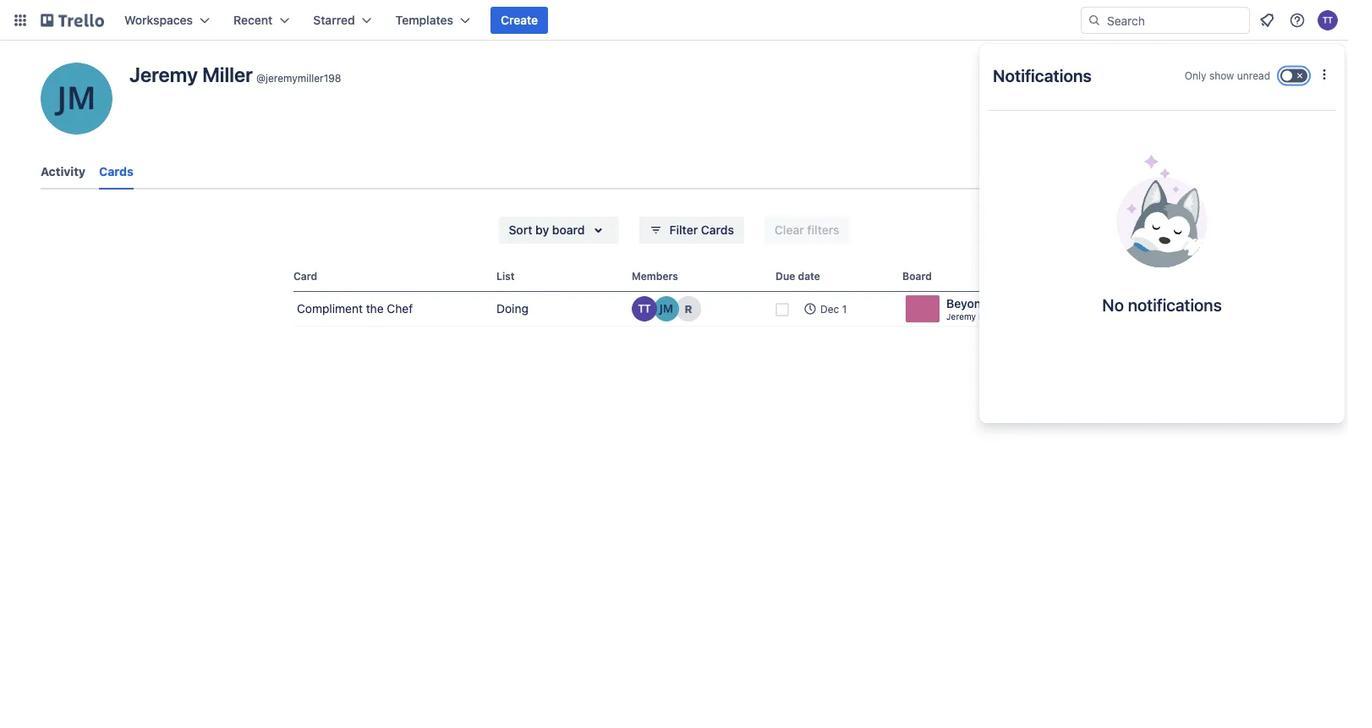 Task type: vqa. For each thing, say whether or not it's contained in the screenshot.
Bob Builder (bobbuilder40) Image
no



Task type: locate. For each thing, give the bounding box(es) containing it.
1 vertical spatial jeremy
[[947, 311, 977, 321]]

filter cards button
[[639, 217, 745, 244]]

r button
[[676, 296, 702, 322]]

create button
[[491, 7, 549, 34]]

cards right activity
[[99, 165, 134, 179]]

notifications
[[994, 65, 1092, 85]]

0 horizontal spatial terry turtle (terryturtle) image
[[632, 296, 658, 322]]

clear filters
[[775, 223, 840, 237]]

activity link
[[41, 157, 86, 187]]

@jeremymiller198
[[256, 72, 341, 84]]

dec 1
[[821, 303, 847, 315]]

workspaces
[[124, 13, 193, 27]]

0 vertical spatial jeremy
[[129, 63, 198, 86]]

due date
[[776, 270, 821, 282]]

recent button
[[223, 7, 300, 34]]

jeremy down workspaces popup button on the top left
[[129, 63, 198, 86]]

terry turtle (terryturtle) image down "members"
[[632, 296, 658, 322]]

0 horizontal spatial cards
[[99, 165, 134, 179]]

beyond imagination jeremy miller's workspace
[[947, 297, 1058, 321]]

clear filters button
[[765, 217, 850, 244]]

notifications
[[1129, 295, 1223, 314]]

show
[[1210, 70, 1235, 82]]

compliment the chef
[[297, 302, 413, 316]]

cards right filter
[[701, 223, 735, 237]]

compliment the chef link
[[294, 292, 490, 326]]

1 vertical spatial terry turtle (terryturtle) image
[[632, 296, 658, 322]]

only
[[1185, 70, 1207, 82]]

terry turtle (terryturtle) image
[[1319, 10, 1339, 30], [632, 296, 658, 322]]

1 horizontal spatial terry turtle (terryturtle) image
[[1319, 10, 1339, 30]]

search image
[[1088, 14, 1102, 27]]

jeremy
[[129, 63, 198, 86], [947, 311, 977, 321]]

1 horizontal spatial cards
[[701, 223, 735, 237]]

workspaces button
[[114, 7, 220, 34]]

only show unread
[[1185, 70, 1271, 82]]

board
[[903, 270, 932, 282]]

switch to… image
[[12, 12, 29, 29]]

sort
[[509, 223, 533, 237]]

board
[[553, 223, 585, 237]]

unread
[[1238, 70, 1271, 82]]

sort by board
[[509, 223, 585, 237]]

jeremy down beyond
[[947, 311, 977, 321]]

miller
[[202, 63, 253, 86]]

0 horizontal spatial jeremy
[[129, 63, 198, 86]]

0 vertical spatial terry turtle (terryturtle) image
[[1319, 10, 1339, 30]]

cards
[[99, 165, 134, 179], [701, 223, 735, 237]]

miller's
[[979, 311, 1009, 321]]

Search field
[[1102, 8, 1250, 33]]

1 horizontal spatial jeremy
[[947, 311, 977, 321]]

1 vertical spatial cards
[[701, 223, 735, 237]]

rubyanndersson (rubyanndersson) image
[[676, 296, 702, 322]]

terry turtle (terryturtle) image right open information menu image
[[1319, 10, 1339, 30]]

compliment
[[297, 302, 363, 316]]



Task type: describe. For each thing, give the bounding box(es) containing it.
templates
[[396, 13, 454, 27]]

filter
[[670, 223, 698, 237]]

date
[[798, 270, 821, 282]]

recent
[[234, 13, 273, 27]]

starred
[[313, 13, 355, 27]]

beyond
[[947, 297, 989, 311]]

imagination
[[992, 297, 1058, 311]]

no notifications
[[1103, 295, 1223, 314]]

doing
[[497, 302, 529, 316]]

the
[[366, 302, 384, 316]]

taco image
[[1118, 155, 1208, 267]]

filters
[[808, 223, 840, 237]]

no
[[1103, 295, 1125, 314]]

due
[[776, 270, 796, 282]]

chef
[[387, 302, 413, 316]]

list
[[497, 270, 515, 282]]

open information menu image
[[1290, 12, 1307, 29]]

sort by board button
[[499, 217, 619, 244]]

dec
[[821, 303, 840, 315]]

starred button
[[303, 7, 382, 34]]

jeremy miller image
[[41, 63, 113, 135]]

workspace
[[1011, 311, 1055, 321]]

card
[[294, 270, 318, 282]]

by
[[536, 223, 549, 237]]

back to home image
[[41, 7, 104, 34]]

activity
[[41, 165, 86, 179]]

cards inside button
[[701, 223, 735, 237]]

clear
[[775, 223, 805, 237]]

jeremy miller (jeremymiller198) image
[[654, 296, 680, 322]]

primary element
[[0, 0, 1349, 41]]

jeremy miller @jeremymiller198
[[129, 63, 341, 86]]

create
[[501, 13, 538, 27]]

templates button
[[386, 7, 481, 34]]

0 vertical spatial cards
[[99, 165, 134, 179]]

jeremy inside beyond imagination jeremy miller's workspace
[[947, 311, 977, 321]]

members
[[632, 270, 679, 282]]

0 notifications image
[[1258, 10, 1278, 30]]

filter cards
[[670, 223, 735, 237]]

r
[[685, 303, 693, 315]]

cards link
[[99, 157, 134, 190]]

1
[[843, 303, 847, 315]]



